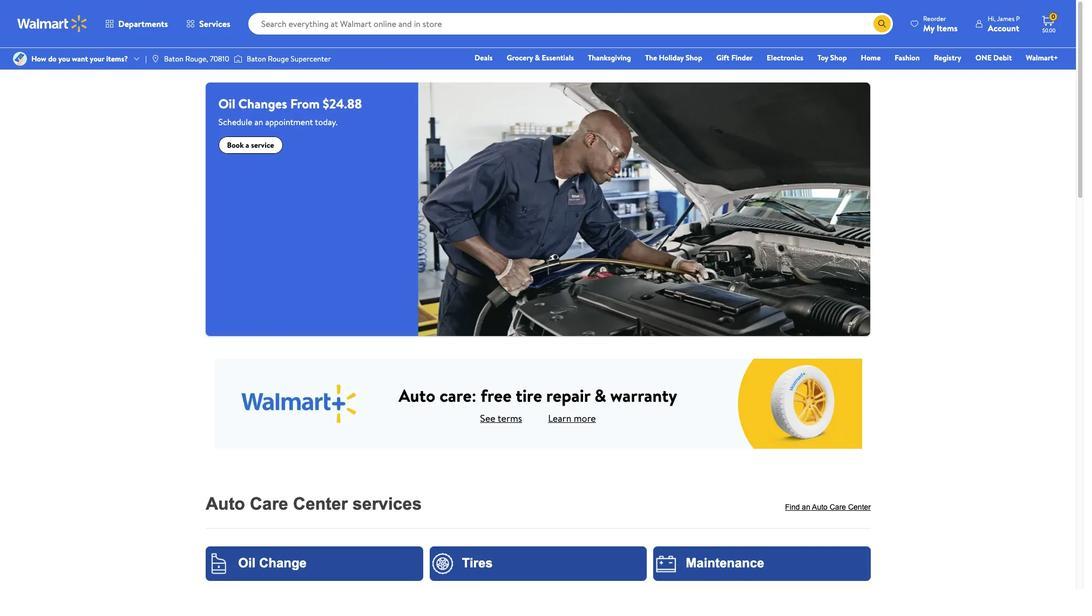Task type: describe. For each thing, give the bounding box(es) containing it.
70810
[[210, 53, 229, 64]]

services button
[[177, 11, 240, 37]]

your
[[90, 53, 104, 64]]

electronics
[[767, 52, 804, 63]]

service
[[251, 140, 274, 151]]

one debit
[[976, 52, 1012, 63]]

deals
[[475, 52, 493, 63]]

supercenter
[[291, 53, 331, 64]]

baton rouge supercenter
[[247, 53, 331, 64]]

0
[[1052, 12, 1056, 21]]

grocery & essentials
[[507, 52, 574, 63]]

appointment
[[265, 116, 313, 128]]

rouge
[[268, 53, 289, 64]]

deals link
[[470, 52, 498, 64]]

see terms link
[[480, 412, 522, 425]]

how do you want your items?
[[31, 53, 128, 64]]

care:
[[440, 384, 477, 408]]

a
[[246, 140, 249, 151]]

departments button
[[96, 11, 177, 37]]

holiday
[[659, 52, 684, 63]]

more
[[574, 412, 596, 425]]

electronics link
[[762, 52, 809, 64]]

debit
[[994, 52, 1012, 63]]

tire
[[516, 384, 542, 408]]

2 shop from the left
[[831, 52, 847, 63]]

the holiday shop
[[645, 52, 703, 63]]

toy shop link
[[813, 52, 852, 64]]

|
[[145, 53, 147, 64]]

my
[[924, 22, 935, 34]]

services
[[199, 18, 230, 30]]

thanksgiving
[[588, 52, 631, 63]]

grocery
[[507, 52, 533, 63]]

learn
[[548, 412, 572, 425]]

james
[[998, 14, 1015, 23]]

walmart+ link
[[1022, 52, 1064, 64]]

baton rouge, 70810
[[164, 53, 229, 64]]

book a service
[[227, 140, 274, 151]]

items?
[[106, 53, 128, 64]]

today.
[[315, 116, 338, 128]]

schedule
[[218, 116, 252, 128]]

auto care: free tire repair & warranty
[[399, 384, 678, 408]]

p
[[1016, 14, 1020, 23]]

1 horizontal spatial &
[[595, 384, 607, 408]]

$24.88
[[323, 95, 362, 113]]

hi,
[[988, 14, 996, 23]]

book a service link
[[218, 137, 283, 154]]

hi, james p account
[[988, 14, 1020, 34]]

the holiday shop link
[[641, 52, 707, 64]]

free tire repair & warranty image
[[214, 358, 862, 451]]

walmart+
[[1026, 52, 1059, 63]]

gift finder link
[[712, 52, 758, 64]]

an
[[255, 116, 263, 128]]

one
[[976, 52, 992, 63]]

walmart image
[[17, 15, 88, 32]]



Task type: locate. For each thing, give the bounding box(es) containing it.
registry
[[934, 52, 962, 63]]

oil
[[218, 95, 235, 113]]

1 horizontal spatial  image
[[151, 55, 160, 63]]

&
[[535, 52, 540, 63], [595, 384, 607, 408]]

see terms
[[480, 412, 522, 425]]

0 horizontal spatial baton
[[164, 53, 184, 64]]

1 horizontal spatial baton
[[247, 53, 266, 64]]

thanksgiving link
[[583, 52, 636, 64]]

2 baton from the left
[[247, 53, 266, 64]]

baton for baton rouge, 70810
[[164, 53, 184, 64]]

fashion link
[[890, 52, 925, 64]]

items
[[937, 22, 958, 34]]

home
[[861, 52, 881, 63]]

free
[[481, 384, 512, 408]]

0 vertical spatial &
[[535, 52, 540, 63]]

learn more
[[548, 412, 596, 425]]

rouge,
[[185, 53, 208, 64]]

0 horizontal spatial  image
[[13, 52, 27, 66]]

& up more at the bottom of the page
[[595, 384, 607, 408]]

 image for baton rouge supercenter
[[234, 53, 242, 64]]

terms
[[498, 412, 522, 425]]

how
[[31, 53, 46, 64]]

search icon image
[[878, 19, 887, 28]]

see
[[480, 412, 496, 425]]

baton for baton rouge supercenter
[[247, 53, 266, 64]]

2 horizontal spatial  image
[[234, 53, 242, 64]]

changes
[[238, 95, 287, 113]]

registry link
[[929, 52, 967, 64]]

gift finder
[[717, 52, 753, 63]]

$0.00
[[1043, 26, 1056, 34]]

do
[[48, 53, 57, 64]]

1 horizontal spatial shop
[[831, 52, 847, 63]]

Walmart Site-Wide search field
[[248, 13, 893, 35]]

& right 'grocery'
[[535, 52, 540, 63]]

 image for how do you want your items?
[[13, 52, 27, 66]]

1 shop from the left
[[686, 52, 703, 63]]

learn more link
[[548, 412, 596, 425]]

oil changes from $24.88 schedule an appointment today.
[[218, 95, 362, 128]]

reorder my items
[[924, 14, 958, 34]]

repair
[[547, 384, 591, 408]]

account
[[988, 22, 1020, 34]]

1 vertical spatial &
[[595, 384, 607, 408]]

from
[[290, 95, 320, 113]]

 image left how
[[13, 52, 27, 66]]

warranty
[[611, 384, 678, 408]]

want
[[72, 53, 88, 64]]

book
[[227, 140, 244, 151]]

gift
[[717, 52, 730, 63]]

 image
[[13, 52, 27, 66], [234, 53, 242, 64], [151, 55, 160, 63]]

one debit link
[[971, 52, 1017, 64]]

essentials
[[542, 52, 574, 63]]

grocery & essentials link
[[502, 52, 579, 64]]

shop right holiday
[[686, 52, 703, 63]]

the
[[645, 52, 657, 63]]

toy
[[818, 52, 829, 63]]

Search search field
[[248, 13, 893, 35]]

0 horizontal spatial &
[[535, 52, 540, 63]]

auto
[[399, 384, 436, 408]]

1 baton from the left
[[164, 53, 184, 64]]

baton left rouge
[[247, 53, 266, 64]]

toy shop
[[818, 52, 847, 63]]

home link
[[856, 52, 886, 64]]

shop right toy
[[831, 52, 847, 63]]

shop
[[686, 52, 703, 63], [831, 52, 847, 63]]

baton left rouge, at the left
[[164, 53, 184, 64]]

 image right 70810
[[234, 53, 242, 64]]

0 $0.00
[[1043, 12, 1056, 34]]

you
[[58, 53, 70, 64]]

 image for baton rouge, 70810
[[151, 55, 160, 63]]

fashion
[[895, 52, 920, 63]]

reorder
[[924, 14, 946, 23]]

departments
[[118, 18, 168, 30]]

baton
[[164, 53, 184, 64], [247, 53, 266, 64]]

0 horizontal spatial shop
[[686, 52, 703, 63]]

finder
[[732, 52, 753, 63]]

 image right |
[[151, 55, 160, 63]]



Task type: vqa. For each thing, say whether or not it's contained in the screenshot.
65%
no



